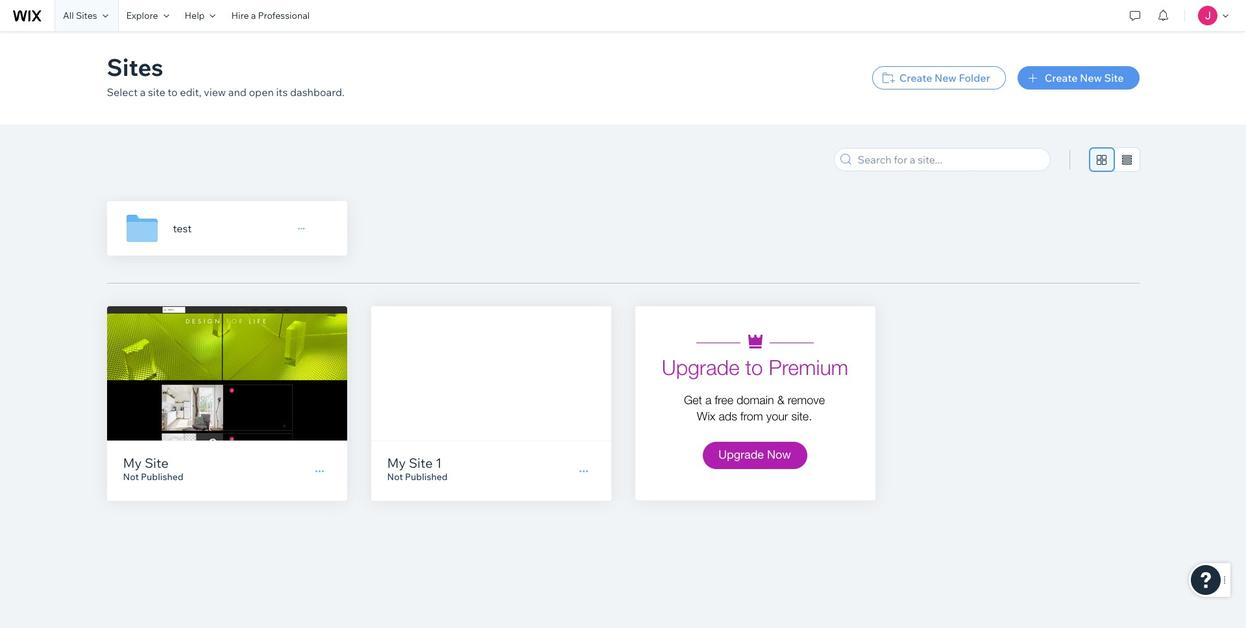 Task type: locate. For each thing, give the bounding box(es) containing it.
Search for a site... field
[[854, 149, 1046, 171]]

1 horizontal spatial to
[[746, 355, 763, 380]]

new inside "button"
[[935, 71, 957, 84]]

a left site at the left top of page
[[140, 86, 146, 99]]

all
[[63, 10, 74, 21]]

0 horizontal spatial published
[[141, 471, 184, 483]]

0 horizontal spatial a
[[140, 86, 146, 99]]

domain
[[737, 393, 774, 407]]

a right hire
[[251, 10, 256, 21]]

0 horizontal spatial site
[[145, 455, 169, 471]]

hire a professional link
[[224, 0, 318, 31]]

1 horizontal spatial my
[[387, 455, 406, 471]]

2 horizontal spatial a
[[706, 393, 712, 407]]

create new site
[[1045, 71, 1124, 84]]

2 published from the left
[[405, 471, 448, 483]]

0 horizontal spatial create
[[900, 71, 932, 84]]

help button
[[177, 0, 224, 31]]

0 vertical spatial upgrade
[[662, 355, 740, 380]]

create
[[900, 71, 932, 84], [1045, 71, 1078, 84]]

0 horizontal spatial my
[[123, 455, 142, 471]]

2 vertical spatial a
[[706, 393, 712, 407]]

upgrade left now
[[719, 448, 764, 462]]

2 create from the left
[[1045, 71, 1078, 84]]

1 vertical spatial a
[[140, 86, 146, 99]]

2 horizontal spatial site
[[1105, 71, 1124, 84]]

1 horizontal spatial new
[[1080, 71, 1102, 84]]

upgrade now
[[719, 448, 791, 462]]

site inside "my site not published"
[[145, 455, 169, 471]]

1 horizontal spatial sites
[[107, 53, 163, 82]]

site inside button
[[1105, 71, 1124, 84]]

new inside button
[[1080, 71, 1102, 84]]

1 create from the left
[[900, 71, 932, 84]]

sites select a site to edit, view and open its dashboard.
[[107, 53, 345, 99]]

1 vertical spatial sites
[[107, 53, 163, 82]]

premium
[[769, 355, 849, 380]]

to up "domain" at the right of the page
[[746, 355, 763, 380]]

1 horizontal spatial not
[[387, 471, 403, 483]]

0 vertical spatial to
[[168, 86, 178, 99]]

sites right all
[[76, 10, 97, 21]]

a for get
[[706, 393, 712, 407]]

folder
[[959, 71, 991, 84]]

my inside "my site not published"
[[123, 455, 142, 471]]

create new folder button
[[872, 66, 1006, 90]]

upgrade
[[662, 355, 740, 380], [719, 448, 764, 462]]

to right site at the left top of page
[[168, 86, 178, 99]]

create new site button
[[1018, 66, 1140, 90]]

a inside get a free domain & remove wix ads from your site.
[[706, 393, 712, 407]]

a right get
[[706, 393, 712, 407]]

site
[[148, 86, 165, 99]]

1 not from the left
[[123, 471, 139, 483]]

my
[[123, 455, 142, 471], [387, 455, 406, 471]]

site for my site 1
[[409, 455, 433, 471]]

1 published from the left
[[141, 471, 184, 483]]

sites
[[76, 10, 97, 21], [107, 53, 163, 82]]

upgrade for upgrade now
[[719, 448, 764, 462]]

new
[[935, 71, 957, 84], [1080, 71, 1102, 84]]

0 vertical spatial a
[[251, 10, 256, 21]]

site
[[1105, 71, 1124, 84], [145, 455, 169, 471], [409, 455, 433, 471]]

wix
[[697, 410, 716, 423]]

hire
[[231, 10, 249, 21]]

dashboard.
[[290, 86, 345, 99]]

your
[[767, 410, 788, 423]]

free
[[715, 393, 734, 407]]

a
[[251, 10, 256, 21], [140, 86, 146, 99], [706, 393, 712, 407]]

1 horizontal spatial create
[[1045, 71, 1078, 84]]

my site 1 not published
[[387, 455, 448, 483]]

0 horizontal spatial new
[[935, 71, 957, 84]]

2 my from the left
[[387, 455, 406, 471]]

edit,
[[180, 86, 202, 99]]

1 vertical spatial upgrade
[[719, 448, 764, 462]]

my site not published
[[123, 455, 184, 483]]

2 new from the left
[[1080, 71, 1102, 84]]

0 vertical spatial sites
[[76, 10, 97, 21]]

create for create new site
[[1045, 71, 1078, 84]]

ads
[[719, 410, 737, 423]]

upgrade up get
[[662, 355, 740, 380]]

select
[[107, 86, 138, 99]]

create inside "button"
[[900, 71, 932, 84]]

2 not from the left
[[387, 471, 403, 483]]

my inside my site 1 not published
[[387, 455, 406, 471]]

1 vertical spatial to
[[746, 355, 763, 380]]

to
[[168, 86, 178, 99], [746, 355, 763, 380]]

not inside my site 1 not published
[[387, 471, 403, 483]]

1 horizontal spatial a
[[251, 10, 256, 21]]

1 horizontal spatial published
[[405, 471, 448, 483]]

0 horizontal spatial to
[[168, 86, 178, 99]]

sites up select
[[107, 53, 163, 82]]

published
[[141, 471, 184, 483], [405, 471, 448, 483]]

and
[[228, 86, 247, 99]]

1 new from the left
[[935, 71, 957, 84]]

create inside button
[[1045, 71, 1078, 84]]

0 horizontal spatial not
[[123, 471, 139, 483]]

0 horizontal spatial sites
[[76, 10, 97, 21]]

not
[[123, 471, 139, 483], [387, 471, 403, 483]]

site inside my site 1 not published
[[409, 455, 433, 471]]

1 horizontal spatial site
[[409, 455, 433, 471]]

create new folder
[[900, 71, 991, 84]]

1 my from the left
[[123, 455, 142, 471]]



Task type: describe. For each thing, give the bounding box(es) containing it.
create for create new folder
[[900, 71, 932, 84]]

to inside sites select a site to edit, view and open its dashboard.
[[168, 86, 178, 99]]

published inside my site 1 not published
[[405, 471, 448, 483]]

new for folder
[[935, 71, 957, 84]]

new for site
[[1080, 71, 1102, 84]]

hire a professional
[[231, 10, 310, 21]]

published inside "my site not published"
[[141, 471, 184, 483]]

its
[[276, 86, 288, 99]]

a inside sites select a site to edit, view and open its dashboard.
[[140, 86, 146, 99]]

upgrade now link
[[703, 442, 807, 469]]

a for hire
[[251, 10, 256, 21]]

view
[[204, 86, 226, 99]]

not inside "my site not published"
[[123, 471, 139, 483]]

explore
[[126, 10, 158, 21]]

my for my site 1
[[387, 455, 406, 471]]

my for my site
[[123, 455, 142, 471]]

upgrade to premium
[[662, 355, 849, 380]]

site for my site
[[145, 455, 169, 471]]

upgrade for upgrade to premium
[[662, 355, 740, 380]]

get a free domain & remove wix ads from your site.
[[684, 393, 825, 423]]

help
[[185, 10, 205, 21]]

from
[[741, 410, 763, 423]]

sites inside sites select a site to edit, view and open its dashboard.
[[107, 53, 163, 82]]

site.
[[792, 410, 812, 423]]

get
[[684, 393, 702, 407]]

open
[[249, 86, 274, 99]]

professional
[[258, 10, 310, 21]]

1
[[436, 455, 442, 471]]

now
[[767, 448, 791, 462]]

test
[[173, 222, 192, 235]]

remove
[[788, 393, 825, 407]]

&
[[777, 393, 785, 407]]

all sites
[[63, 10, 97, 21]]



Task type: vqa. For each thing, say whether or not it's contained in the screenshot.
a in the Get a free domain & remove Wix ads from your site.
yes



